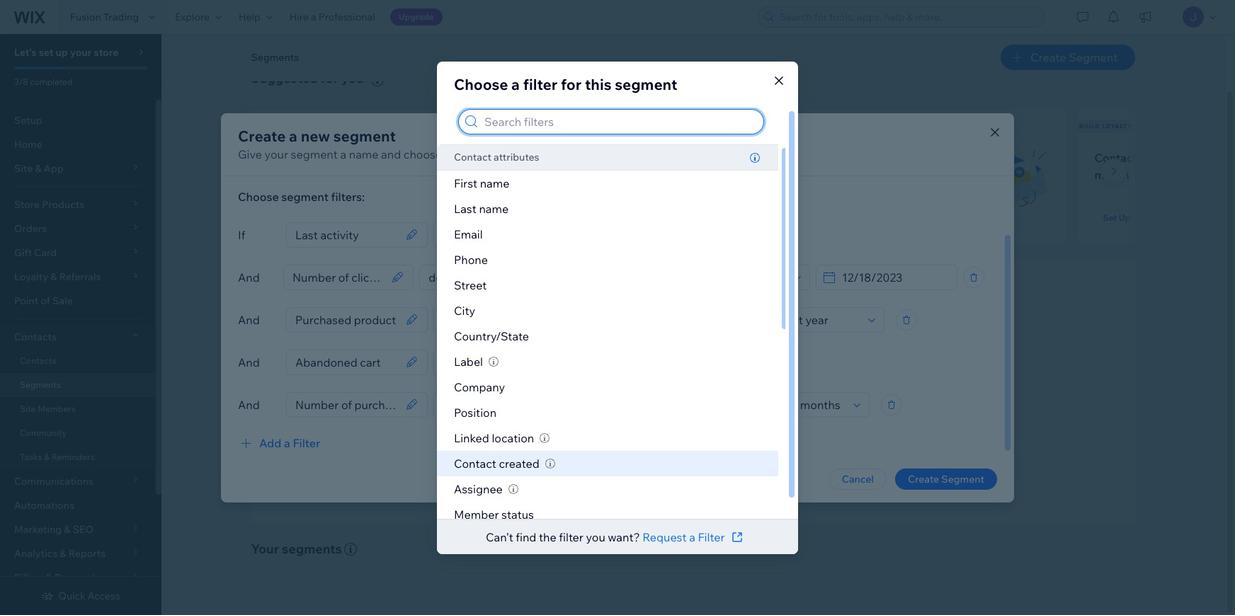Task type: vqa. For each thing, say whether or not it's contained in the screenshot.
'Build'
yes



Task type: locate. For each thing, give the bounding box(es) containing it.
0 vertical spatial and
[[381, 147, 401, 161]]

site members
[[20, 404, 76, 415]]

set for 1st set up segment button from left
[[277, 213, 291, 223]]

subscribed
[[268, 168, 328, 182]]

filter right find
[[559, 530, 584, 545]]

contacts down loyalty in the top of the page
[[1095, 151, 1144, 165]]

None field
[[291, 223, 402, 247], [288, 265, 388, 289], [291, 308, 402, 332], [291, 350, 402, 374], [291, 393, 402, 417], [291, 223, 402, 247], [288, 265, 388, 289], [291, 308, 402, 332], [291, 350, 402, 374], [291, 393, 402, 417]]

a right hire
[[311, 11, 317, 23]]

choose a condition field down street
[[439, 308, 555, 332]]

0 vertical spatial of
[[41, 295, 50, 308]]

1 and from the top
[[238, 270, 260, 285]]

choose
[[404, 147, 442, 161]]

1 vertical spatial you
[[586, 530, 606, 545]]

linked
[[454, 431, 490, 446]]

0 horizontal spatial create segment button
[[639, 473, 748, 490]]

new
[[253, 122, 269, 130], [268, 151, 292, 165]]

customers inside potential customers who haven't made a purchase yet
[[594, 151, 650, 165]]

potential up attributes
[[529, 122, 567, 130]]

name for first name
[[480, 176, 510, 191]]

last
[[454, 202, 477, 216]]

to up "filters:"
[[330, 168, 341, 182]]

subscribers up campaign
[[887, 151, 950, 165]]

who inside new contacts who recently subscribed to your mailing list
[[344, 151, 366, 165]]

drive
[[732, 420, 756, 433]]

0 horizontal spatial to
[[330, 168, 341, 182]]

1 vertical spatial name
[[480, 176, 510, 191]]

a right with
[[1172, 151, 1178, 165]]

1 vertical spatial new
[[268, 151, 292, 165]]

contact inside option
[[454, 151, 492, 163]]

filter right the add
[[293, 436, 320, 450]]

set up segment down choose segment filters:
[[277, 213, 343, 223]]

customers up should
[[569, 122, 612, 130]]

0 vertical spatial the
[[445, 147, 462, 161]]

0 vertical spatial filter
[[293, 436, 320, 450]]

1 horizontal spatial who
[[653, 151, 675, 165]]

1 vertical spatial the
[[639, 380, 659, 396]]

phone
[[454, 253, 488, 267]]

filter for request a filter
[[698, 530, 725, 545]]

and
[[238, 270, 260, 285], [238, 313, 260, 327], [238, 355, 260, 370], [238, 398, 260, 412]]

home link
[[0, 133, 156, 157]]

1 horizontal spatial of
[[659, 401, 668, 414]]

let's
[[14, 46, 37, 59]]

create segment button for cancel
[[896, 469, 998, 490]]

segments up site members at bottom left
[[20, 380, 61, 390]]

hire a professional
[[290, 11, 375, 23]]

1 horizontal spatial the
[[539, 530, 557, 545]]

sales
[[758, 420, 781, 433]]

trading
[[103, 11, 139, 23]]

contacts down point of sale
[[14, 331, 57, 344]]

your right give
[[265, 147, 288, 161]]

name
[[349, 147, 379, 161], [480, 176, 510, 191], [479, 202, 509, 216]]

home
[[14, 138, 42, 151]]

1 horizontal spatial email
[[856, 151, 885, 165]]

the inside create a new segment give your segment a name and choose the filters these contacts should match.
[[445, 147, 462, 161]]

your right on
[[876, 168, 900, 182]]

customers up made
[[594, 151, 650, 165]]

a up "filters:"
[[340, 147, 347, 161]]

new up give
[[253, 122, 269, 130]]

of left sale
[[41, 295, 50, 308]]

2 set from the left
[[1104, 213, 1118, 223]]

name up mailing
[[349, 147, 379, 161]]

audience
[[733, 380, 788, 396]]

a right made
[[618, 168, 624, 182]]

set up segment down contacts with a birthday th
[[1104, 213, 1170, 223]]

who up campaign
[[952, 151, 975, 165]]

your down personalized
[[611, 439, 631, 452]]

choose a condition field up city
[[425, 265, 530, 289]]

new contacts who recently subscribed to your mailing list
[[268, 151, 428, 182]]

contact for contact created
[[454, 457, 497, 471]]

your up "filters:"
[[344, 168, 368, 182]]

email
[[454, 227, 483, 242]]

who
[[344, 151, 366, 165], [653, 151, 675, 165], [952, 151, 975, 165]]

set up segment button down choose segment filters:
[[268, 210, 352, 227]]

segment up recently on the left top of the page
[[334, 126, 396, 145]]

choose up "if"
[[238, 190, 279, 204]]

Choose a condition field
[[439, 223, 555, 247], [425, 265, 530, 289], [439, 308, 555, 332], [439, 350, 555, 374], [439, 393, 555, 417]]

0 horizontal spatial for
[[321, 70, 339, 86]]

2 who from the left
[[653, 151, 675, 165]]

you left want?
[[586, 530, 606, 545]]

personalized
[[579, 420, 638, 433]]

0 vertical spatial segments
[[251, 51, 299, 64]]

and up mailing
[[381, 147, 401, 161]]

0 vertical spatial choose
[[454, 75, 508, 93]]

request a filter
[[643, 530, 725, 545]]

2 horizontal spatial the
[[639, 380, 659, 396]]

loyalty
[[1103, 122, 1133, 130]]

0 horizontal spatial create segment
[[660, 475, 748, 489]]

0 vertical spatial contacts
[[1095, 151, 1144, 165]]

2 vertical spatial name
[[479, 202, 509, 216]]

1 vertical spatial choose
[[238, 190, 279, 204]]

1 vertical spatial segments
[[20, 380, 61, 390]]

contacts
[[530, 147, 575, 161], [295, 151, 341, 165], [670, 401, 710, 414]]

2 vertical spatial the
[[539, 530, 557, 545]]

your inside active email subscribers who clicked on your campaign
[[876, 168, 900, 182]]

choose up create a new segment give your segment a name and choose the filters these contacts should match.
[[454, 75, 508, 93]]

segments up suggested
[[251, 51, 299, 64]]

1 vertical spatial filter
[[698, 530, 725, 545]]

build
[[803, 420, 826, 433]]

segments
[[251, 51, 299, 64], [20, 380, 61, 390]]

and up leads
[[783, 420, 801, 433]]

for left this at the top left
[[561, 75, 582, 93]]

2 vertical spatial select an option field
[[733, 393, 850, 417]]

2 horizontal spatial contacts
[[670, 401, 710, 414]]

0 horizontal spatial set up segment button
[[268, 210, 352, 227]]

new inside new contacts who recently subscribed to your mailing list
[[268, 151, 292, 165]]

0 horizontal spatial subscribers
[[271, 122, 319, 130]]

subscribers up on
[[831, 122, 880, 130]]

th
[[1228, 151, 1236, 165]]

name inside create a new segment give your segment a name and choose the filters these contacts should match.
[[349, 147, 379, 161]]

1 vertical spatial filter
[[559, 530, 584, 545]]

1 horizontal spatial contacts
[[530, 147, 575, 161]]

1 vertical spatial potential
[[544, 151, 591, 165]]

hire
[[290, 11, 309, 23]]

customers for potential customers
[[569, 122, 612, 130]]

segments inside button
[[251, 51, 299, 64]]

your
[[70, 46, 92, 59], [265, 147, 288, 161], [344, 168, 368, 182], [876, 168, 900, 182], [611, 439, 631, 452]]

1 horizontal spatial for
[[561, 75, 582, 93]]

contacts up haven't
[[530, 147, 575, 161]]

segments
[[282, 541, 342, 558]]

new up subscribed
[[268, 151, 292, 165]]

new for new subscribers
[[253, 122, 269, 130]]

add a filter
[[259, 436, 320, 450]]

a inside contacts with a birthday th
[[1172, 151, 1178, 165]]

segments button
[[244, 47, 306, 68]]

0 vertical spatial active
[[804, 122, 829, 130]]

subscribers
[[271, 122, 319, 130], [831, 122, 880, 130], [887, 151, 950, 165]]

contact created
[[454, 457, 540, 471]]

0 horizontal spatial the
[[445, 147, 462, 161]]

set up segment button down contacts with a birthday th
[[1095, 210, 1179, 227]]

segments for 'segments' button
[[251, 51, 299, 64]]

1 contact from the top
[[454, 151, 492, 163]]

contacts button
[[0, 325, 156, 349]]

potential
[[737, 439, 778, 452]]

1 vertical spatial and
[[783, 420, 801, 433]]

1 vertical spatial contact
[[454, 457, 497, 471]]

1 vertical spatial of
[[659, 401, 668, 414]]

subscribers down suggested
[[271, 122, 319, 130]]

1 horizontal spatial segments
[[251, 51, 299, 64]]

and inside create a new segment give your segment a name and choose the filters these contacts should match.
[[381, 147, 401, 161]]

filters:
[[331, 190, 365, 204]]

help
[[239, 11, 261, 23]]

1 horizontal spatial set
[[1104, 213, 1118, 223]]

with
[[1146, 151, 1169, 165]]

email up high-
[[640, 420, 665, 433]]

1 vertical spatial contacts
[[14, 331, 57, 344]]

create segment for create segment button for segments
[[1031, 50, 1119, 64]]

purchase
[[627, 168, 676, 182]]

2 vertical spatial and
[[807, 439, 825, 452]]

1 vertical spatial active
[[819, 151, 853, 165]]

reach
[[599, 380, 636, 396]]

potential up haven't
[[544, 151, 591, 165]]

your right "up"
[[70, 46, 92, 59]]

made
[[585, 168, 615, 182]]

potential for potential customers who haven't made a purchase yet
[[544, 151, 591, 165]]

for
[[321, 70, 339, 86], [561, 75, 582, 93]]

of down right
[[659, 401, 668, 414]]

contacts down contacts dropdown button
[[20, 356, 56, 366]]

2 horizontal spatial create segment button
[[1001, 45, 1136, 70]]

choose for choose a filter for this segment
[[454, 75, 508, 93]]

0 horizontal spatial up
[[293, 213, 304, 223]]

choose a filter for this segment
[[454, 75, 678, 93]]

0 horizontal spatial who
[[344, 151, 366, 165]]

tasks & reminders
[[20, 452, 95, 463]]

who up purchase
[[653, 151, 675, 165]]

Search filters field
[[480, 109, 760, 134]]

potential for potential customers
[[529, 122, 567, 130]]

1 horizontal spatial filter
[[698, 530, 725, 545]]

2 horizontal spatial create segment
[[1031, 50, 1119, 64]]

list
[[248, 110, 1236, 244]]

to right the get
[[572, 439, 581, 452]]

a right the add
[[284, 436, 290, 450]]

list box
[[437, 144, 792, 537]]

right
[[662, 380, 690, 396]]

0 horizontal spatial email
[[640, 420, 665, 433]]

community
[[20, 428, 67, 439]]

point of sale
[[14, 295, 73, 308]]

birthday
[[1181, 151, 1226, 165]]

0 horizontal spatial filter
[[523, 75, 558, 93]]

attributes
[[494, 151, 540, 163]]

first
[[454, 176, 478, 191]]

your
[[251, 541, 279, 558]]

professional
[[319, 11, 375, 23]]

contacts inside dropdown button
[[14, 331, 57, 344]]

filter up potential customers
[[523, 75, 558, 93]]

2 and from the top
[[238, 313, 260, 327]]

the up 'groups'
[[639, 380, 659, 396]]

0 horizontal spatial of
[[41, 295, 50, 308]]

2 horizontal spatial who
[[952, 151, 975, 165]]

2 horizontal spatial and
[[807, 439, 825, 452]]

create
[[1031, 50, 1067, 64], [238, 126, 286, 145], [553, 401, 584, 414], [908, 473, 940, 486], [660, 475, 696, 489]]

0 vertical spatial customers
[[569, 122, 612, 130]]

potential customers who haven't made a purchase yet
[[544, 151, 696, 182]]

1 vertical spatial customers
[[594, 151, 650, 165]]

automatically
[[769, 401, 831, 414]]

active for active subscribers
[[804, 122, 829, 130]]

set for second set up segment button
[[1104, 213, 1118, 223]]

high-
[[633, 439, 657, 452]]

a inside button
[[284, 436, 290, 450]]

who left recently on the left top of the page
[[344, 151, 366, 165]]

2 horizontal spatial to
[[721, 420, 730, 433]]

2 vertical spatial to
[[572, 439, 581, 452]]

the left filters
[[445, 147, 462, 161]]

2 up from the left
[[1119, 213, 1131, 223]]

your inside reach the right target audience create specific groups of contacts that update automatically send personalized email campaigns to drive sales and build trust get to know your high-value customers, potential leads and more
[[611, 439, 631, 452]]

contact for contact attributes
[[454, 151, 492, 163]]

1 set from the left
[[277, 213, 291, 223]]

to
[[330, 168, 341, 182], [721, 420, 730, 433], [572, 439, 581, 452]]

0 horizontal spatial filter
[[293, 436, 320, 450]]

contacts inside contacts with a birthday th
[[1095, 151, 1144, 165]]

last name
[[454, 202, 509, 216]]

name down first name
[[479, 202, 509, 216]]

1 who from the left
[[344, 151, 366, 165]]

customers,
[[684, 439, 735, 452]]

contacts for contacts dropdown button
[[14, 331, 57, 344]]

filter right request
[[698, 530, 725, 545]]

to left drive
[[721, 420, 730, 433]]

12/18/2023 field
[[838, 265, 953, 289]]

filter for add a filter
[[293, 436, 320, 450]]

1 horizontal spatial create segment button
[[896, 469, 998, 490]]

0 horizontal spatial set up segment
[[277, 213, 343, 223]]

subscribers inside active email subscribers who clicked on your campaign
[[887, 151, 950, 165]]

1 horizontal spatial set up segment
[[1104, 213, 1170, 223]]

contact up the assignee
[[454, 457, 497, 471]]

name down contact attributes
[[480, 176, 510, 191]]

contacts down new
[[295, 151, 341, 165]]

who for your
[[344, 151, 366, 165]]

0 horizontal spatial set
[[277, 213, 291, 223]]

you down the professional on the top of the page
[[342, 70, 364, 86]]

choose
[[454, 75, 508, 93], [238, 190, 279, 204]]

0 vertical spatial email
[[856, 151, 885, 165]]

0 horizontal spatial and
[[381, 147, 401, 161]]

email
[[856, 151, 885, 165], [640, 420, 665, 433]]

and down build at the bottom of page
[[807, 439, 825, 452]]

suggested
[[251, 70, 318, 86]]

who inside potential customers who haven't made a purchase yet
[[653, 151, 675, 165]]

0 horizontal spatial you
[[342, 70, 364, 86]]

1 vertical spatial select an option field
[[748, 308, 864, 332]]

1 horizontal spatial and
[[783, 420, 801, 433]]

contact up first
[[454, 151, 492, 163]]

and for choose a condition field underneath street
[[238, 313, 260, 327]]

and for choose a condition field over linked location
[[238, 398, 260, 412]]

segments inside sidebar element
[[20, 380, 61, 390]]

sidebar element
[[0, 34, 162, 616]]

1 up from the left
[[293, 213, 304, 223]]

select an option field for choose a condition field underneath street
[[748, 308, 864, 332]]

0 vertical spatial new
[[253, 122, 269, 130]]

2 set up segment button from the left
[[1095, 210, 1179, 227]]

site
[[20, 404, 36, 415]]

1 horizontal spatial up
[[1119, 213, 1131, 223]]

up for 1st set up segment button from left
[[293, 213, 304, 223]]

3 who from the left
[[952, 151, 975, 165]]

if
[[238, 228, 245, 242]]

0 vertical spatial to
[[330, 168, 341, 182]]

the right find
[[539, 530, 557, 545]]

active email subscribers who clicked on your campaign
[[819, 151, 975, 182]]

0 horizontal spatial segments
[[20, 380, 61, 390]]

your inside sidebar element
[[70, 46, 92, 59]]

segments for segments link
[[20, 380, 61, 390]]

a right request
[[690, 530, 696, 545]]

subscribers for email
[[831, 122, 880, 130]]

0 vertical spatial select an option field
[[708, 265, 790, 289]]

list box containing first name
[[437, 144, 792, 537]]

0 vertical spatial contact
[[454, 151, 492, 163]]

0 vertical spatial name
[[349, 147, 379, 161]]

let's set up your store
[[14, 46, 119, 59]]

1 horizontal spatial subscribers
[[831, 122, 880, 130]]

email up on
[[856, 151, 885, 165]]

set
[[277, 213, 291, 223], [1104, 213, 1118, 223]]

contacts up campaigns
[[670, 401, 710, 414]]

0 horizontal spatial choose
[[238, 190, 279, 204]]

1 horizontal spatial choose
[[454, 75, 508, 93]]

2 contact from the top
[[454, 457, 497, 471]]

up down choose segment filters:
[[293, 213, 304, 223]]

Select an option field
[[708, 265, 790, 289], [748, 308, 864, 332], [733, 393, 850, 417]]

filter inside button
[[293, 436, 320, 450]]

potential inside potential customers who haven't made a purchase yet
[[544, 151, 591, 165]]

and for choose a condition field underneath country/state at the bottom of the page
[[238, 355, 260, 370]]

1 vertical spatial email
[[640, 420, 665, 433]]

3 and from the top
[[238, 355, 260, 370]]

2 horizontal spatial subscribers
[[887, 151, 950, 165]]

potential
[[529, 122, 567, 130], [544, 151, 591, 165]]

can't
[[486, 530, 514, 545]]

2 vertical spatial contacts
[[20, 356, 56, 366]]

4 and from the top
[[238, 398, 260, 412]]

a up these
[[512, 75, 520, 93]]

active inside active email subscribers who clicked on your campaign
[[819, 151, 853, 165]]

0 horizontal spatial contacts
[[295, 151, 341, 165]]

for right suggested
[[321, 70, 339, 86]]

0 vertical spatial potential
[[529, 122, 567, 130]]

1 horizontal spatial set up segment button
[[1095, 210, 1179, 227]]

choose a condition field down last name
[[439, 223, 555, 247]]

up down contacts with a birthday th
[[1119, 213, 1131, 223]]



Task type: describe. For each thing, give the bounding box(es) containing it.
request a filter link
[[643, 529, 747, 546]]

these
[[498, 147, 527, 161]]

to inside new contacts who recently subscribed to your mailing list
[[330, 168, 341, 182]]

list containing new contacts who recently subscribed to your mailing list
[[248, 110, 1236, 244]]

your segments
[[251, 541, 342, 558]]

3/8
[[14, 77, 28, 87]]

yet
[[679, 168, 696, 182]]

city
[[454, 304, 476, 318]]

position
[[454, 406, 497, 420]]

reminders
[[52, 452, 95, 463]]

segment down subscribed
[[281, 190, 329, 204]]

choose for choose segment filters:
[[238, 190, 279, 204]]

site members link
[[0, 398, 156, 422]]

1 set up segment from the left
[[277, 213, 343, 223]]

tasks & reminders link
[[0, 446, 156, 470]]

Search for tools, apps, help & more... field
[[776, 7, 1041, 27]]

your inside new contacts who recently subscribed to your mailing list
[[344, 168, 368, 182]]

choose a condition field up linked location
[[439, 393, 555, 417]]

cancel
[[842, 473, 874, 486]]

contacts inside new contacts who recently subscribed to your mailing list
[[295, 151, 341, 165]]

1 horizontal spatial create segment
[[908, 473, 985, 486]]

quick access button
[[41, 590, 120, 603]]

quick
[[58, 590, 86, 603]]

create inside reach the right target audience create specific groups of contacts that update automatically send personalized email campaigns to drive sales and build trust get to know your high-value customers, potential leads and more
[[553, 401, 584, 414]]

of inside reach the right target audience create specific groups of contacts that update automatically send personalized email campaigns to drive sales and build trust get to know your high-value customers, potential leads and more
[[659, 401, 668, 414]]

fusion
[[70, 11, 101, 23]]

new for new contacts who recently subscribed to your mailing list
[[268, 151, 292, 165]]

haven't
[[544, 168, 583, 182]]

campaigns
[[668, 420, 718, 433]]

contacts for 'contacts' link
[[20, 356, 56, 366]]

create inside create a new segment give your segment a name and choose the filters these contacts should match.
[[238, 126, 286, 145]]

company
[[454, 380, 505, 395]]

can't find the filter you want?
[[486, 530, 643, 545]]

upgrade button
[[390, 9, 443, 26]]

1 horizontal spatial you
[[586, 530, 606, 545]]

first name
[[454, 176, 510, 191]]

contact attributes option
[[437, 144, 779, 171]]

hire a professional link
[[281, 0, 384, 34]]

customers for potential customers who haven't made a purchase yet
[[594, 151, 650, 165]]

recently
[[369, 151, 412, 165]]

store
[[94, 46, 119, 59]]

give
[[238, 147, 262, 161]]

1 horizontal spatial filter
[[559, 530, 584, 545]]

automations link
[[0, 494, 156, 518]]

members
[[38, 404, 76, 415]]

set
[[39, 46, 53, 59]]

mailing
[[370, 168, 410, 182]]

status
[[502, 508, 534, 522]]

upgrade
[[399, 11, 434, 22]]

and for choose a condition field above city
[[238, 270, 260, 285]]

0 vertical spatial you
[[342, 70, 364, 86]]

add
[[259, 436, 282, 450]]

segment down new
[[291, 147, 338, 161]]

your inside create a new segment give your segment a name and choose the filters these contacts should match.
[[265, 147, 288, 161]]

fusion trading
[[70, 11, 139, 23]]

more
[[827, 439, 851, 452]]

contacts inside create a new segment give your segment a name and choose the filters these contacts should match.
[[530, 147, 575, 161]]

explore
[[175, 11, 210, 23]]

1 set up segment button from the left
[[268, 210, 352, 227]]

up for second set up segment button
[[1119, 213, 1131, 223]]

a left new
[[289, 126, 298, 145]]

want?
[[608, 530, 640, 545]]

email inside reach the right target audience create specific groups of contacts that update automatically send personalized email campaigns to drive sales and build trust get to know your high-value customers, potential leads and more
[[640, 420, 665, 433]]

segment up search filters field
[[615, 75, 678, 93]]

new
[[301, 126, 330, 145]]

assignee
[[454, 482, 503, 497]]

2 set up segment from the left
[[1104, 213, 1170, 223]]

email inside active email subscribers who clicked on your campaign
[[856, 151, 885, 165]]

segments link
[[0, 373, 156, 398]]

create segment button for segments
[[1001, 45, 1136, 70]]

cancel button
[[830, 469, 887, 490]]

contacts link
[[0, 349, 156, 373]]

send
[[553, 420, 577, 433]]

tasks
[[20, 452, 42, 463]]

sale
[[52, 295, 73, 308]]

member status
[[454, 508, 534, 522]]

select an option field for choose a condition field above city
[[708, 265, 790, 289]]

suggested for you
[[251, 70, 364, 86]]

on
[[860, 168, 873, 182]]

contacts inside reach the right target audience create specific groups of contacts that update automatically send personalized email campaigns to drive sales and build trust get to know your high-value customers, potential leads and more
[[670, 401, 710, 414]]

automations
[[14, 500, 74, 512]]

country/state
[[454, 329, 529, 344]]

street
[[454, 278, 487, 293]]

new subscribers
[[253, 122, 319, 130]]

0 vertical spatial filter
[[523, 75, 558, 93]]

&
[[44, 452, 50, 463]]

get
[[553, 439, 570, 452]]

filters
[[465, 147, 495, 161]]

created
[[499, 457, 540, 471]]

who inside active email subscribers who clicked on your campaign
[[952, 151, 975, 165]]

1 horizontal spatial to
[[572, 439, 581, 452]]

know
[[584, 439, 608, 452]]

should
[[578, 147, 614, 161]]

active for active email subscribers who clicked on your campaign
[[819, 151, 853, 165]]

of inside point of sale link
[[41, 295, 50, 308]]

1 vertical spatial to
[[721, 420, 730, 433]]

campaign
[[903, 168, 955, 182]]

a inside potential customers who haven't made a purchase yet
[[618, 168, 624, 182]]

find
[[516, 530, 537, 545]]

name for last name
[[479, 202, 509, 216]]

the inside reach the right target audience create specific groups of contacts that update automatically send personalized email campaigns to drive sales and build trust get to know your high-value customers, potential leads and more
[[639, 380, 659, 396]]

subscribers for contacts
[[271, 122, 319, 130]]

that
[[713, 401, 731, 414]]

potential customers
[[529, 122, 612, 130]]

label
[[454, 355, 483, 369]]

linked location
[[454, 431, 534, 446]]

create segment for leftmost create segment button
[[660, 475, 748, 489]]

trust
[[828, 420, 850, 433]]

member
[[454, 508, 499, 522]]

specific
[[586, 401, 622, 414]]

who for purchase
[[653, 151, 675, 165]]

contacts with a birthday th
[[1095, 151, 1236, 182]]

completed
[[30, 77, 73, 87]]

add a filter button
[[238, 435, 320, 452]]

build loyalty
[[1080, 122, 1133, 130]]

choose a condition field down country/state at the bottom of the page
[[439, 350, 555, 374]]



